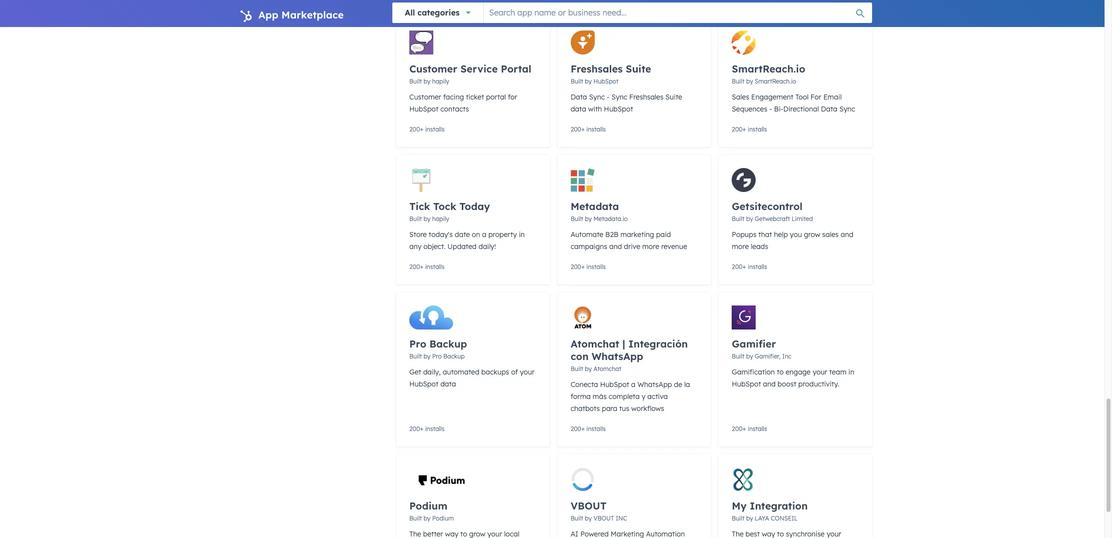 Task type: vqa. For each thing, say whether or not it's contained in the screenshot.
"and" inside Gamification to engage your team in HubSpot and boost productivity.
yes



Task type: locate. For each thing, give the bounding box(es) containing it.
a
[[482, 230, 487, 239], [632, 380, 636, 389]]

whatsapp right con
[[592, 350, 644, 363]]

- inside data sync - sync freshsales suite data with hubspot
[[607, 93, 610, 102]]

get
[[410, 368, 421, 377]]

tock
[[434, 200, 457, 213]]

1 vertical spatial whatsapp
[[638, 380, 672, 389]]

more
[[643, 242, 660, 251], [732, 242, 749, 251]]

by inside my integration built by laya conseil
[[747, 515, 754, 522]]

1 horizontal spatial in
[[849, 368, 855, 377]]

portal
[[501, 63, 532, 75]]

atomchat left |
[[571, 338, 620, 350]]

1 customer from the top
[[410, 63, 458, 75]]

more down 'paid'
[[643, 242, 660, 251]]

your inside the gamification to engage your team in hubspot and boost productivity.
[[813, 368, 828, 377]]

metadata.io
[[594, 215, 628, 223]]

more inside the popups that help you grow sales and more leads
[[732, 242, 749, 251]]

built inside getsitecontrol built by getwebcraft limited
[[732, 215, 745, 223]]

1 horizontal spatial suite
[[666, 93, 683, 102]]

hubspot right with
[[604, 105, 633, 114]]

whatsapp inside the conecta hubspot a whatsapp de la forma más completa y activa chatbots para tus workflows
[[638, 380, 672, 389]]

you
[[790, 230, 802, 239]]

freshsales inside freshsales suite built by hubspot
[[571, 63, 623, 75]]

in inside store today's date on a property in any object. updated daily!
[[519, 230, 525, 239]]

data down email
[[822, 105, 838, 114]]

freshsales up with
[[571, 63, 623, 75]]

1 vertical spatial data
[[441, 380, 456, 389]]

pro up the daily,
[[432, 353, 442, 360]]

1 vertical spatial hapily
[[432, 215, 450, 223]]

200 for gamifier
[[732, 425, 743, 433]]

- down freshsales suite built by hubspot
[[607, 93, 610, 102]]

data left with
[[571, 105, 587, 114]]

facing
[[443, 93, 464, 102]]

hubspot up with
[[594, 78, 619, 85]]

customer
[[410, 63, 458, 75], [410, 93, 442, 102]]

to
[[777, 368, 784, 377]]

customer for service
[[410, 63, 458, 75]]

0 vertical spatial freshsales
[[571, 63, 623, 75]]

freshsales down freshsales suite built by hubspot
[[630, 93, 664, 102]]

200 for atomchat | integración con whatsapp
[[571, 425, 582, 433]]

sync
[[589, 93, 605, 102], [612, 93, 628, 102], [840, 105, 856, 114]]

hubspot up completa on the right bottom
[[600, 380, 630, 389]]

200 + installs for atomchat | integración con whatsapp
[[571, 425, 606, 433]]

0 vertical spatial data
[[571, 105, 587, 114]]

200 for getsitecontrol
[[732, 263, 743, 271]]

atomchat
[[571, 338, 620, 350], [594, 365, 622, 373]]

your inside get daily, automated backups of your hubspot data
[[520, 368, 535, 377]]

popups that help you grow sales and more leads
[[732, 230, 854, 251]]

0 vertical spatial data
[[571, 93, 587, 102]]

ticket
[[466, 93, 484, 102]]

+
[[420, 126, 424, 133], [582, 126, 585, 133], [743, 126, 747, 133], [420, 263, 424, 271], [582, 263, 585, 271], [743, 263, 747, 271], [420, 425, 424, 433], [582, 425, 585, 433], [743, 425, 747, 433]]

2 vertical spatial and
[[763, 380, 776, 389]]

1 horizontal spatial and
[[763, 380, 776, 389]]

a up completa on the right bottom
[[632, 380, 636, 389]]

hapily for customer
[[432, 78, 450, 85]]

1 vertical spatial and
[[610, 242, 622, 251]]

today
[[460, 200, 490, 213]]

gamifier,
[[755, 353, 781, 360]]

0 horizontal spatial pro
[[410, 338, 427, 350]]

revenue
[[662, 242, 688, 251]]

gamification
[[732, 368, 775, 377]]

data down freshsales suite built by hubspot
[[571, 93, 587, 102]]

hapily inside tick tock today built by hapily
[[432, 215, 450, 223]]

suite inside freshsales suite built by hubspot
[[626, 63, 652, 75]]

and right sales
[[841, 230, 854, 239]]

built inside podium built by podium
[[410, 515, 422, 522]]

built
[[410, 78, 422, 85], [571, 78, 584, 85], [732, 78, 745, 85], [410, 215, 422, 223], [571, 215, 584, 223], [732, 215, 745, 223], [410, 353, 422, 360], [732, 353, 745, 360], [571, 365, 584, 373], [410, 515, 422, 522], [571, 515, 584, 522], [732, 515, 745, 522]]

hapily inside 'customer service portal built by hapily'
[[432, 78, 450, 85]]

2 customer from the top
[[410, 93, 442, 102]]

hapily up "facing"
[[432, 78, 450, 85]]

data
[[571, 105, 587, 114], [441, 380, 456, 389]]

0 vertical spatial podium
[[410, 500, 448, 512]]

1 vertical spatial smartreach.io
[[755, 78, 797, 85]]

1 horizontal spatial -
[[770, 105, 773, 114]]

- inside sales engagement tool for email sequences - bi-directional data sync
[[770, 105, 773, 114]]

para
[[602, 404, 618, 413]]

0 horizontal spatial and
[[610, 242, 622, 251]]

a right on
[[482, 230, 487, 239]]

sync up with
[[589, 93, 605, 102]]

con
[[571, 350, 589, 363]]

200 + installs for customer service portal
[[410, 126, 445, 133]]

200 for customer service portal
[[410, 126, 420, 133]]

by inside tick tock today built by hapily
[[424, 215, 431, 223]]

customer inside customer facing ticket portal for hubspot contacts
[[410, 93, 442, 102]]

hubspot down the daily,
[[410, 380, 439, 389]]

hapily down tock
[[432, 215, 450, 223]]

0 horizontal spatial freshsales
[[571, 63, 623, 75]]

0 vertical spatial customer
[[410, 63, 458, 75]]

hapily for tick
[[432, 215, 450, 223]]

0 horizontal spatial -
[[607, 93, 610, 102]]

1 vertical spatial -
[[770, 105, 773, 114]]

and inside the popups that help you grow sales and more leads
[[841, 230, 854, 239]]

backup
[[430, 338, 467, 350], [444, 353, 465, 360]]

0 vertical spatial -
[[607, 93, 610, 102]]

forma
[[571, 392, 591, 401]]

daily,
[[423, 368, 441, 377]]

customer left "facing"
[[410, 93, 442, 102]]

data sync - sync freshsales suite data with hubspot
[[571, 93, 683, 114]]

0 horizontal spatial more
[[643, 242, 660, 251]]

in right property
[[519, 230, 525, 239]]

installs
[[425, 126, 445, 133], [587, 126, 606, 133], [748, 126, 768, 133], [425, 263, 445, 271], [587, 263, 606, 271], [748, 263, 768, 271], [425, 425, 445, 433], [587, 425, 606, 433], [748, 425, 768, 433]]

2 more from the left
[[732, 242, 749, 251]]

drive
[[624, 242, 641, 251]]

more inside automate b2b marketing paid campaigns and drive more revenue
[[643, 242, 660, 251]]

that
[[759, 230, 773, 239]]

by inside vbout built by vbout inc
[[585, 515, 592, 522]]

200 + installs
[[410, 126, 445, 133], [571, 126, 606, 133], [732, 126, 768, 133], [410, 263, 445, 271], [571, 263, 606, 271], [732, 263, 768, 271], [410, 425, 445, 433], [571, 425, 606, 433], [732, 425, 768, 433]]

hubspot down gamification
[[732, 380, 761, 389]]

+ for pro backup
[[420, 425, 424, 433]]

and left boost
[[763, 380, 776, 389]]

installs for pro backup
[[425, 425, 445, 433]]

vbout built by vbout inc
[[571, 500, 628, 522]]

1 vertical spatial podium
[[432, 515, 454, 522]]

sync down freshsales suite built by hubspot
[[612, 93, 628, 102]]

1 vertical spatial suite
[[666, 93, 683, 102]]

hapily
[[432, 78, 450, 85], [432, 215, 450, 223]]

hubspot inside customer facing ticket portal for hubspot contacts
[[410, 105, 439, 114]]

automate
[[571, 230, 604, 239]]

marketplace
[[282, 9, 344, 21]]

1 horizontal spatial more
[[732, 242, 749, 251]]

installs for freshsales suite
[[587, 126, 606, 133]]

1 horizontal spatial data
[[822, 105, 838, 114]]

hubspot inside get daily, automated backups of your hubspot data
[[410, 380, 439, 389]]

data
[[571, 93, 587, 102], [822, 105, 838, 114]]

automate b2b marketing paid campaigns and drive more revenue
[[571, 230, 688, 251]]

app
[[259, 9, 279, 21]]

getwebcraft
[[755, 215, 791, 223]]

metadata
[[571, 200, 619, 213]]

suite inside data sync - sync freshsales suite data with hubspot
[[666, 93, 683, 102]]

0 horizontal spatial your
[[520, 368, 535, 377]]

1 more from the left
[[643, 242, 660, 251]]

customer inside 'customer service portal built by hapily'
[[410, 63, 458, 75]]

installs for getsitecontrol
[[748, 263, 768, 271]]

0 horizontal spatial data
[[441, 380, 456, 389]]

1 hapily from the top
[[432, 78, 450, 85]]

date
[[455, 230, 470, 239]]

1 horizontal spatial your
[[813, 368, 828, 377]]

0 horizontal spatial a
[[482, 230, 487, 239]]

0 vertical spatial hapily
[[432, 78, 450, 85]]

|
[[623, 338, 626, 350]]

suite
[[626, 63, 652, 75], [666, 93, 683, 102]]

your right of
[[520, 368, 535, 377]]

- left bi-
[[770, 105, 773, 114]]

by inside podium built by podium
[[424, 515, 431, 522]]

freshsales inside data sync - sync freshsales suite data with hubspot
[[630, 93, 664, 102]]

inc
[[783, 353, 792, 360]]

y
[[642, 392, 646, 401]]

sync down email
[[840, 105, 856, 114]]

by inside 'customer service portal built by hapily'
[[424, 78, 431, 85]]

200 for metadata
[[571, 263, 582, 271]]

+ for freshsales suite
[[582, 126, 585, 133]]

hubspot left contacts
[[410, 105, 439, 114]]

in
[[519, 230, 525, 239], [849, 368, 855, 377]]

contacts
[[441, 105, 469, 114]]

vbout
[[571, 500, 607, 512], [594, 515, 614, 522]]

smartreach.io inside smartreach.io built by smartreach.io
[[755, 78, 797, 85]]

0 horizontal spatial in
[[519, 230, 525, 239]]

by inside metadata built by metadata.io
[[585, 215, 592, 223]]

0 horizontal spatial suite
[[626, 63, 652, 75]]

conecta
[[571, 380, 599, 389]]

1 horizontal spatial data
[[571, 105, 587, 114]]

customer for facing
[[410, 93, 442, 102]]

1 horizontal spatial freshsales
[[630, 93, 664, 102]]

tick tock today built by hapily
[[410, 200, 490, 223]]

more down popups
[[732, 242, 749, 251]]

0 horizontal spatial data
[[571, 93, 587, 102]]

tick
[[410, 200, 430, 213]]

and
[[841, 230, 854, 239], [610, 242, 622, 251], [763, 380, 776, 389]]

1 horizontal spatial pro
[[432, 353, 442, 360]]

laya
[[755, 515, 770, 522]]

2 horizontal spatial and
[[841, 230, 854, 239]]

200 + installs for smartreach.io
[[732, 126, 768, 133]]

installs for atomchat | integración con whatsapp
[[587, 425, 606, 433]]

0 vertical spatial whatsapp
[[592, 350, 644, 363]]

-
[[607, 93, 610, 102], [770, 105, 773, 114]]

0 vertical spatial in
[[519, 230, 525, 239]]

more for getsitecontrol
[[732, 242, 749, 251]]

0 vertical spatial a
[[482, 230, 487, 239]]

1 vertical spatial freshsales
[[630, 93, 664, 102]]

pro up get
[[410, 338, 427, 350]]

1 vertical spatial in
[[849, 368, 855, 377]]

0 vertical spatial suite
[[626, 63, 652, 75]]

+ for gamifier
[[743, 425, 747, 433]]

pro backup built by pro backup
[[410, 338, 467, 360]]

hubspot inside the conecta hubspot a whatsapp de la forma más completa y activa chatbots para tus workflows
[[600, 380, 630, 389]]

200
[[410, 126, 420, 133], [571, 126, 582, 133], [732, 126, 743, 133], [410, 263, 420, 271], [571, 263, 582, 271], [732, 263, 743, 271], [410, 425, 420, 433], [571, 425, 582, 433], [732, 425, 743, 433]]

whatsapp up activa
[[638, 380, 672, 389]]

2 horizontal spatial sync
[[840, 105, 856, 114]]

1 horizontal spatial a
[[632, 380, 636, 389]]

200 + installs for pro backup
[[410, 425, 445, 433]]

2 hapily from the top
[[432, 215, 450, 223]]

atomchat up conecta at right bottom
[[594, 365, 622, 373]]

tus
[[620, 404, 630, 413]]

in inside the gamification to engage your team in hubspot and boost productivity.
[[849, 368, 855, 377]]

boost
[[778, 380, 797, 389]]

1 vertical spatial a
[[632, 380, 636, 389]]

1 vertical spatial data
[[822, 105, 838, 114]]

built inside smartreach.io built by smartreach.io
[[732, 78, 745, 85]]

updated
[[448, 242, 477, 251]]

your
[[520, 368, 535, 377], [813, 368, 828, 377]]

customer up "facing"
[[410, 63, 458, 75]]

in right 'team'
[[849, 368, 855, 377]]

and down the b2b at the top
[[610, 242, 622, 251]]

metadata built by metadata.io
[[571, 200, 628, 223]]

0 vertical spatial vbout
[[571, 500, 607, 512]]

automated
[[443, 368, 480, 377]]

0 vertical spatial and
[[841, 230, 854, 239]]

gamification to engage your team in hubspot and boost productivity.
[[732, 368, 855, 389]]

your up productivity.
[[813, 368, 828, 377]]

1 vertical spatial customer
[[410, 93, 442, 102]]

data down automated
[[441, 380, 456, 389]]

my
[[732, 500, 747, 512]]

1 horizontal spatial sync
[[612, 93, 628, 102]]



Task type: describe. For each thing, give the bounding box(es) containing it.
bi-
[[775, 105, 784, 114]]

1 vertical spatial vbout
[[594, 515, 614, 522]]

customer facing ticket portal for hubspot contacts
[[410, 93, 518, 114]]

0 vertical spatial pro
[[410, 338, 427, 350]]

all
[[405, 8, 415, 18]]

by inside getsitecontrol built by getwebcraft limited
[[747, 215, 754, 223]]

b2b
[[606, 230, 619, 239]]

workflows
[[632, 404, 665, 413]]

0 horizontal spatial sync
[[589, 93, 605, 102]]

sales engagement tool for email sequences - bi-directional data sync
[[732, 93, 856, 114]]

chatbots
[[571, 404, 600, 413]]

atomchat | integración con whatsapp built by atomchat
[[571, 338, 688, 373]]

limited
[[792, 215, 813, 223]]

1 vertical spatial pro
[[432, 353, 442, 360]]

installs for customer service portal
[[425, 126, 445, 133]]

data inside get daily, automated backups of your hubspot data
[[441, 380, 456, 389]]

0 vertical spatial atomchat
[[571, 338, 620, 350]]

+ for metadata
[[582, 263, 585, 271]]

+ for tick tock today
[[420, 263, 424, 271]]

200 + installs for gamifier
[[732, 425, 768, 433]]

sequences
[[732, 105, 768, 114]]

installs for gamifier
[[748, 425, 768, 433]]

all categories button
[[393, 3, 483, 23]]

app marketplace
[[259, 9, 344, 21]]

by inside freshsales suite built by hubspot
[[585, 78, 592, 85]]

today's
[[429, 230, 453, 239]]

team
[[830, 368, 847, 377]]

conecta hubspot a whatsapp de la forma más completa y activa chatbots para tus workflows
[[571, 380, 690, 413]]

data inside data sync - sync freshsales suite data with hubspot
[[571, 93, 587, 102]]

+ for smartreach.io
[[743, 126, 747, 133]]

conseil
[[771, 515, 798, 522]]

installs for metadata
[[587, 263, 606, 271]]

for
[[811, 93, 822, 102]]

a inside the conecta hubspot a whatsapp de la forma más completa y activa chatbots para tus workflows
[[632, 380, 636, 389]]

podium built by podium
[[410, 500, 454, 522]]

1 vertical spatial atomchat
[[594, 365, 622, 373]]

+ for atomchat | integración con whatsapp
[[582, 425, 585, 433]]

data inside data sync - sync freshsales suite data with hubspot
[[571, 105, 587, 114]]

paid
[[657, 230, 671, 239]]

integración
[[629, 338, 688, 350]]

property
[[489, 230, 517, 239]]

and inside the gamification to engage your team in hubspot and boost productivity.
[[763, 380, 776, 389]]

built inside the pro backup built by pro backup
[[410, 353, 422, 360]]

help
[[775, 230, 788, 239]]

getsitecontrol built by getwebcraft limited
[[732, 200, 813, 223]]

a inside store today's date on a property in any object. updated daily!
[[482, 230, 487, 239]]

la
[[685, 380, 690, 389]]

gamifier built by gamifier, inc
[[732, 338, 792, 360]]

Search app name or business need... search field
[[484, 3, 873, 23]]

200 for smartreach.io
[[732, 126, 743, 133]]

built inside freshsales suite built by hubspot
[[571, 78, 584, 85]]

backups
[[482, 368, 510, 377]]

built inside tick tock today built by hapily
[[410, 215, 422, 223]]

sync inside sales engagement tool for email sequences - bi-directional data sync
[[840, 105, 856, 114]]

all categories
[[405, 8, 460, 18]]

más
[[593, 392, 607, 401]]

getsitecontrol
[[732, 200, 803, 213]]

get daily, automated backups of your hubspot data
[[410, 368, 535, 389]]

and inside automate b2b marketing paid campaigns and drive more revenue
[[610, 242, 622, 251]]

categories
[[418, 8, 460, 18]]

hubspot inside the gamification to engage your team in hubspot and boost productivity.
[[732, 380, 761, 389]]

data inside sales engagement tool for email sequences - bi-directional data sync
[[822, 105, 838, 114]]

activa
[[648, 392, 668, 401]]

sales
[[732, 93, 750, 102]]

200 for tick tock today
[[410, 263, 420, 271]]

built inside "gamifier built by gamifier, inc"
[[732, 353, 745, 360]]

built inside metadata built by metadata.io
[[571, 215, 584, 223]]

built inside vbout built by vbout inc
[[571, 515, 584, 522]]

200 for pro backup
[[410, 425, 420, 433]]

any
[[410, 242, 422, 251]]

smartreach.io built by smartreach.io
[[732, 63, 806, 85]]

1 vertical spatial backup
[[444, 353, 465, 360]]

daily!
[[479, 242, 496, 251]]

customer service portal built by hapily
[[410, 63, 532, 85]]

of
[[511, 368, 518, 377]]

my integration built by laya conseil
[[732, 500, 808, 522]]

hubspot inside freshsales suite built by hubspot
[[594, 78, 619, 85]]

email
[[824, 93, 842, 102]]

completa
[[609, 392, 640, 401]]

0 vertical spatial backup
[[430, 338, 467, 350]]

service
[[461, 63, 498, 75]]

freshsales suite built by hubspot
[[571, 63, 652, 85]]

built inside atomchat | integración con whatsapp built by atomchat
[[571, 365, 584, 373]]

productivity.
[[799, 380, 840, 389]]

200 + installs for freshsales suite
[[571, 126, 606, 133]]

gamifier
[[732, 338, 776, 350]]

by inside "gamifier built by gamifier, inc"
[[747, 353, 754, 360]]

200 + installs for getsitecontrol
[[732, 263, 768, 271]]

de
[[674, 380, 683, 389]]

store today's date on a property in any object. updated daily!
[[410, 230, 525, 251]]

popups
[[732, 230, 757, 239]]

store
[[410, 230, 427, 239]]

marketing
[[621, 230, 655, 239]]

for
[[508, 93, 518, 102]]

more for metadata
[[643, 242, 660, 251]]

inc
[[616, 515, 628, 522]]

installs for tick tock today
[[425, 263, 445, 271]]

0 vertical spatial smartreach.io
[[732, 63, 806, 75]]

integration
[[750, 500, 808, 512]]

installs for smartreach.io
[[748, 126, 768, 133]]

engage
[[786, 368, 811, 377]]

200 + installs for tick tock today
[[410, 263, 445, 271]]

sales
[[823, 230, 839, 239]]

leads
[[751, 242, 769, 251]]

by inside smartreach.io built by smartreach.io
[[747, 78, 754, 85]]

by inside atomchat | integración con whatsapp built by atomchat
[[585, 365, 592, 373]]

hubspot inside data sync - sync freshsales suite data with hubspot
[[604, 105, 633, 114]]

built inside 'customer service portal built by hapily'
[[410, 78, 422, 85]]

+ for customer service portal
[[420, 126, 424, 133]]

directional
[[784, 105, 820, 114]]

on
[[472, 230, 480, 239]]

by inside the pro backup built by pro backup
[[424, 353, 431, 360]]

200 for freshsales suite
[[571, 126, 582, 133]]

built inside my integration built by laya conseil
[[732, 515, 745, 522]]

portal
[[486, 93, 506, 102]]

200 + installs for metadata
[[571, 263, 606, 271]]

grow
[[804, 230, 821, 239]]

whatsapp inside atomchat | integración con whatsapp built by atomchat
[[592, 350, 644, 363]]

engagement
[[752, 93, 794, 102]]

campaigns
[[571, 242, 608, 251]]

with
[[589, 105, 602, 114]]

+ for getsitecontrol
[[743, 263, 747, 271]]



